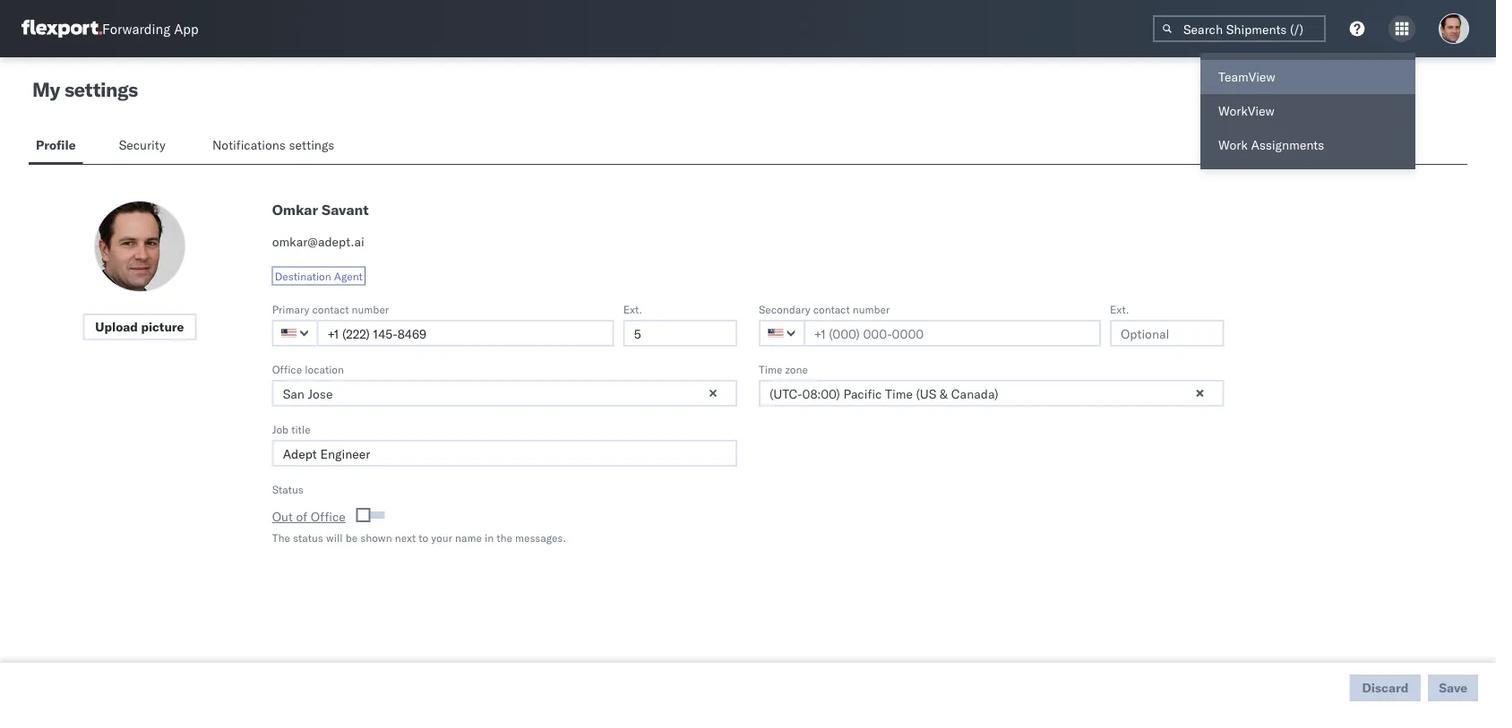 Task type: locate. For each thing, give the bounding box(es) containing it.
settings right 'my'
[[64, 77, 138, 102]]

Optional telephone field
[[1110, 320, 1225, 347]]

2 +1 (000) 000-0000 telephone field from the left
[[804, 320, 1101, 347]]

work assignments link
[[1201, 128, 1416, 162]]

name
[[455, 531, 482, 544]]

forwarding
[[102, 20, 171, 37]]

number for secondary contact number
[[853, 302, 890, 316]]

United States text field
[[759, 320, 806, 347]]

office
[[272, 363, 302, 376], [311, 509, 346, 525]]

primary
[[272, 302, 310, 316]]

status
[[293, 531, 323, 544]]

2 number from the left
[[853, 302, 890, 316]]

ext. up optional telephone field
[[623, 302, 643, 316]]

of
[[296, 509, 308, 525]]

1 horizontal spatial settings
[[289, 137, 335, 153]]

profile
[[36, 137, 76, 153]]

title
[[291, 423, 311, 436]]

Search Shipments (/) text field
[[1153, 15, 1326, 42]]

agent
[[334, 269, 363, 283]]

1 contact from the left
[[312, 302, 349, 316]]

settings
[[64, 77, 138, 102], [289, 137, 335, 153]]

next
[[395, 531, 416, 544]]

+1 (000) 000-0000 telephone field up (utc-08:00) pacific time (us & canada) text field
[[804, 320, 1101, 347]]

security button
[[112, 129, 176, 164]]

1 horizontal spatial +1 (000) 000-0000 telephone field
[[804, 320, 1101, 347]]

my
[[32, 77, 60, 102]]

omkar@adept.ai
[[272, 234, 365, 250]]

omkar
[[272, 201, 318, 219]]

1 +1 (000) 000-0000 telephone field from the left
[[317, 320, 615, 347]]

office down united states text box on the left
[[272, 363, 302, 376]]

contact down destination agent
[[312, 302, 349, 316]]

1 vertical spatial office
[[311, 509, 346, 525]]

None checkbox
[[360, 512, 385, 519]]

1 number from the left
[[352, 302, 389, 316]]

contact
[[312, 302, 349, 316], [814, 302, 850, 316]]

1 horizontal spatial number
[[853, 302, 890, 316]]

be
[[346, 531, 358, 544]]

0 vertical spatial settings
[[64, 77, 138, 102]]

0 horizontal spatial ext.
[[623, 302, 643, 316]]

your
[[431, 531, 453, 544]]

number
[[352, 302, 389, 316], [853, 302, 890, 316]]

1 vertical spatial settings
[[289, 137, 335, 153]]

0 horizontal spatial contact
[[312, 302, 349, 316]]

0 horizontal spatial settings
[[64, 77, 138, 102]]

upload picture button
[[83, 314, 197, 341]]

1 horizontal spatial contact
[[814, 302, 850, 316]]

+1 (000) 000-0000 telephone field
[[317, 320, 615, 347], [804, 320, 1101, 347]]

office up will
[[311, 509, 346, 525]]

notifications settings button
[[205, 129, 349, 164]]

Optional telephone field
[[623, 320, 738, 347]]

number down 'agent'
[[352, 302, 389, 316]]

in
[[485, 531, 494, 544]]

out
[[272, 509, 293, 525]]

2 contact from the left
[[814, 302, 850, 316]]

0 horizontal spatial +1 (000) 000-0000 telephone field
[[317, 320, 615, 347]]

contact right 'secondary'
[[814, 302, 850, 316]]

the
[[272, 531, 290, 544]]

settings right notifications
[[289, 137, 335, 153]]

forwarding app
[[102, 20, 199, 37]]

upload picture
[[95, 319, 184, 335]]

workview
[[1219, 103, 1275, 119]]

San Jose text field
[[272, 380, 738, 407]]

2 ext. from the left
[[1110, 302, 1130, 316]]

0 vertical spatial office
[[272, 363, 302, 376]]

1 ext. from the left
[[623, 302, 643, 316]]

office location
[[272, 363, 344, 376]]

+1 (000) 000-0000 telephone field for primary contact number
[[317, 320, 615, 347]]

ext.
[[623, 302, 643, 316], [1110, 302, 1130, 316]]

1 horizontal spatial ext.
[[1110, 302, 1130, 316]]

omkar savant
[[272, 201, 369, 219]]

settings for notifications settings
[[289, 137, 335, 153]]

primary contact number
[[272, 302, 389, 316]]

picture
[[141, 319, 184, 335]]

+1 (000) 000-0000 telephone field up san jose text field
[[317, 320, 615, 347]]

will
[[326, 531, 343, 544]]

contact for primary
[[312, 302, 349, 316]]

upload
[[95, 319, 138, 335]]

number right 'secondary'
[[853, 302, 890, 316]]

0 horizontal spatial number
[[352, 302, 389, 316]]

settings inside notifications settings button
[[289, 137, 335, 153]]

ext. up optional phone field
[[1110, 302, 1130, 316]]

the
[[497, 531, 513, 544]]

settings for my settings
[[64, 77, 138, 102]]

contact for secondary
[[814, 302, 850, 316]]

0 horizontal spatial office
[[272, 363, 302, 376]]



Task type: vqa. For each thing, say whether or not it's contained in the screenshot.
view as client Button
no



Task type: describe. For each thing, give the bounding box(es) containing it.
+1 (000) 000-0000 telephone field for secondary contact number
[[804, 320, 1101, 347]]

(UTC-08:00) Pacific Time (US & Canada) text field
[[759, 380, 1225, 407]]

ext. for secondary contact number
[[1110, 302, 1130, 316]]

to
[[419, 531, 429, 544]]

United States text field
[[272, 320, 319, 347]]

1 horizontal spatial office
[[311, 509, 346, 525]]

profile button
[[29, 129, 83, 164]]

my settings
[[32, 77, 138, 102]]

zone
[[786, 363, 808, 376]]

time
[[759, 363, 783, 376]]

messages.
[[515, 531, 567, 544]]

notifications settings
[[212, 137, 335, 153]]

status
[[272, 483, 304, 496]]

flexport. image
[[22, 20, 102, 38]]

assignments
[[1252, 137, 1325, 153]]

secondary
[[759, 302, 811, 316]]

savant
[[322, 201, 369, 219]]

location
[[305, 363, 344, 376]]

secondary contact number
[[759, 302, 890, 316]]

forwarding app link
[[22, 20, 199, 38]]

teamview
[[1219, 69, 1276, 85]]

Job title text field
[[272, 440, 738, 467]]

notifications
[[212, 137, 286, 153]]

app
[[174, 20, 199, 37]]

work assignments
[[1219, 137, 1325, 153]]

security
[[119, 137, 166, 153]]

job title
[[272, 423, 311, 436]]

shown
[[360, 531, 392, 544]]

workview link
[[1201, 94, 1416, 128]]

the status will be shown next to your name in the messages.
[[272, 531, 567, 544]]

out of office
[[272, 509, 346, 525]]

time zone
[[759, 363, 808, 376]]

work
[[1219, 137, 1248, 153]]

ext. for primary contact number
[[623, 302, 643, 316]]

teamview link
[[1201, 60, 1416, 94]]

number for primary contact number
[[352, 302, 389, 316]]

job
[[272, 423, 289, 436]]

destination
[[275, 269, 331, 283]]

destination agent
[[275, 269, 363, 283]]



